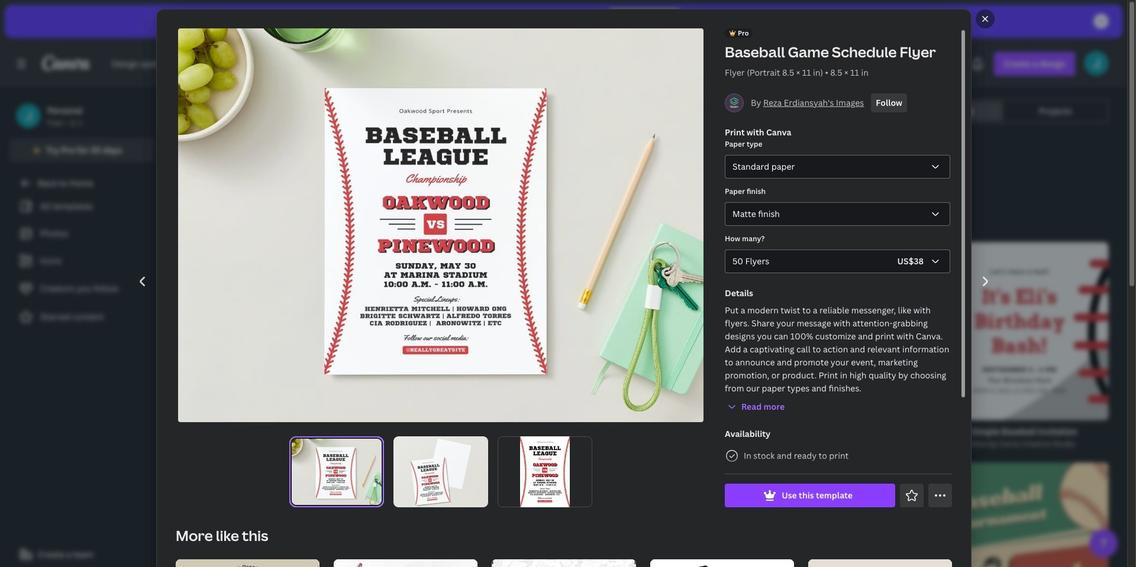 Task type: locate. For each thing, give the bounding box(es) containing it.
baseball game schedule flyer image
[[355, 243, 533, 494], [520, 437, 570, 508]]

0 horizontal spatial baseball night flyer image
[[163, 464, 341, 568]]

baseball night flyer image
[[163, 464, 341, 568], [808, 560, 952, 568]]

beige illustrated baseball fundraising poster image
[[547, 243, 725, 494]]

white photo baseball invitation image
[[163, 243, 341, 420]]

1 horizontal spatial beige red and blue simple baseball night flyer image
[[355, 537, 533, 568]]

top level navigation element
[[104, 52, 499, 76]]

red and white illustrated vintage baseball championship invitation flyer image
[[492, 560, 636, 568]]

beige red and blue simple baseball night flyer image
[[355, 537, 533, 568], [175, 560, 319, 568]]

None button
[[725, 155, 950, 179], [725, 202, 950, 226], [725, 250, 950, 273], [725, 155, 950, 179], [725, 202, 950, 226], [725, 250, 950, 273]]

cream green red retro illustrated baseball tournament poster image
[[931, 464, 1108, 568]]

None search field
[[559, 52, 914, 76]]

Templates button
[[903, 102, 1003, 121]]

baseball facebook post image
[[739, 243, 917, 392]]



Task type: vqa. For each thing, say whether or not it's contained in the screenshot.
the left BEIGE RED AND BLUE SIMPLE BASEBALL NIGHT FLYER image
yes



Task type: describe. For each thing, give the bounding box(es) containing it.
0 horizontal spatial beige red and blue simple baseball night flyer image
[[175, 560, 319, 568]]

white and blue minimalist baseball camp tournement flyer image
[[650, 560, 794, 568]]

Projects button
[[1006, 102, 1106, 121]]

grey bold baseball fundraising sports event poster image
[[739, 435, 917, 568]]

red simple baseball invitation image
[[931, 243, 1108, 420]]

white and red minimalist baseball camp tournament flyer image
[[334, 560, 478, 568]]

1 horizontal spatial baseball night flyer image
[[808, 560, 952, 568]]

blue white and red modern baseball tournament instagram post image
[[547, 537, 725, 568]]



